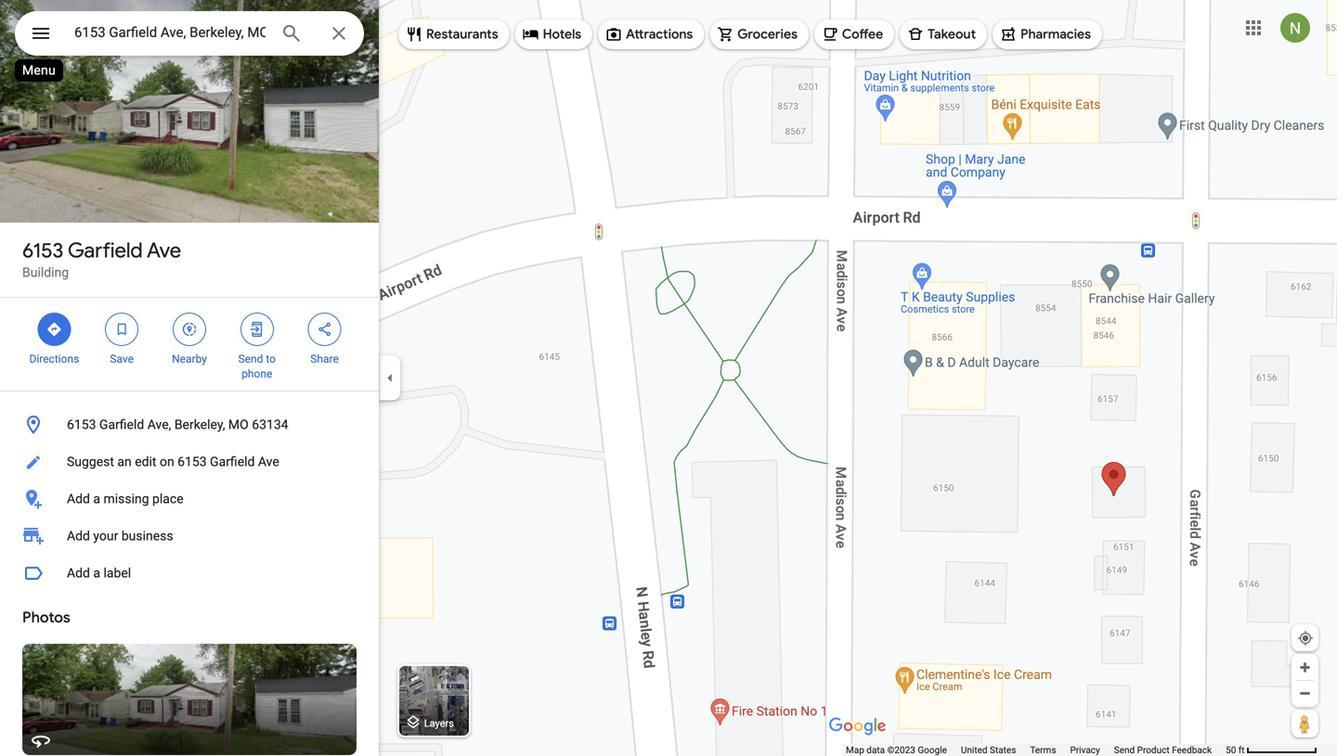 Task type: locate. For each thing, give the bounding box(es) containing it.
your
[[93, 529, 118, 544]]

to
[[266, 353, 276, 366]]

send left product
[[1114, 745, 1135, 756]]

restaurants
[[426, 26, 498, 43]]

data
[[867, 745, 885, 756]]

1 vertical spatial ave
[[258, 455, 279, 470]]

garfield inside button
[[99, 417, 144, 433]]


[[30, 20, 52, 47]]

2 vertical spatial 6153
[[177, 455, 207, 470]]

send up phone
[[238, 353, 263, 366]]

pharmacies
[[1021, 26, 1091, 43]]

1 a from the top
[[93, 492, 100, 507]]

google account: natalie lubich  
(natalie.lubich@adept.ai) image
[[1281, 13, 1310, 43]]

footer
[[846, 745, 1226, 757]]

privacy button
[[1070, 745, 1100, 757]]

0 horizontal spatial ave
[[147, 238, 181, 264]]

product
[[1137, 745, 1170, 756]]

6153 for ave,
[[67, 417, 96, 433]]

1 vertical spatial a
[[93, 566, 100, 581]]

layers
[[424, 718, 454, 730]]

1 horizontal spatial send
[[1114, 745, 1135, 756]]

0 vertical spatial 6153
[[22, 238, 63, 264]]

a
[[93, 492, 100, 507], [93, 566, 100, 581]]

garfield inside 6153 garfield ave building
[[68, 238, 143, 264]]

6153
[[22, 238, 63, 264], [67, 417, 96, 433], [177, 455, 207, 470]]

garfield up an
[[99, 417, 144, 433]]

coffee button
[[814, 12, 894, 57]]

show street view coverage image
[[1292, 710, 1319, 738]]

missing
[[104, 492, 149, 507]]

2 vertical spatial add
[[67, 566, 90, 581]]

suggest an edit on 6153 garfield ave button
[[0, 444, 379, 481]]

a left label
[[93, 566, 100, 581]]

1 horizontal spatial 6153
[[67, 417, 96, 433]]


[[113, 319, 130, 340]]

50 ft
[[1226, 745, 1245, 756]]

6153 garfield ave, berkeley, mo 63134 button
[[0, 407, 379, 444]]

0 vertical spatial send
[[238, 353, 263, 366]]

1 add from the top
[[67, 492, 90, 507]]

suggest
[[67, 455, 114, 470]]

a for missing
[[93, 492, 100, 507]]

send
[[238, 353, 263, 366], [1114, 745, 1135, 756]]

garfield up building
[[68, 238, 143, 264]]

2 a from the top
[[93, 566, 100, 581]]

6153 inside 6153 garfield ave building
[[22, 238, 63, 264]]

add for add a missing place
[[67, 492, 90, 507]]

50 ft button
[[1226, 745, 1318, 756]]

0 horizontal spatial send
[[238, 353, 263, 366]]

0 vertical spatial a
[[93, 492, 100, 507]]

takeout button
[[900, 12, 987, 57]]

google maps element
[[0, 0, 1337, 757]]

6153 up "suggest"
[[67, 417, 96, 433]]

map data ©2023 google
[[846, 745, 947, 756]]

6153 for ave
[[22, 238, 63, 264]]

place
[[152, 492, 184, 507]]

0 horizontal spatial 6153
[[22, 238, 63, 264]]

building
[[22, 265, 69, 280]]

add left your
[[67, 529, 90, 544]]

takeout
[[928, 26, 976, 43]]

send inside button
[[1114, 745, 1135, 756]]

1 vertical spatial send
[[1114, 745, 1135, 756]]

add a missing place button
[[0, 481, 379, 518]]

send product feedback button
[[1114, 745, 1212, 757]]

zoom out image
[[1298, 687, 1312, 701]]


[[181, 319, 198, 340]]

add a label
[[67, 566, 131, 581]]

2 vertical spatial garfield
[[210, 455, 255, 470]]

3 add from the top
[[67, 566, 90, 581]]

ave up 
[[147, 238, 181, 264]]

1 vertical spatial add
[[67, 529, 90, 544]]

garfield down the mo
[[210, 455, 255, 470]]

2 add from the top
[[67, 529, 90, 544]]

send inside send to phone
[[238, 353, 263, 366]]

1 vertical spatial 6153
[[67, 417, 96, 433]]

phone
[[242, 368, 272, 381]]

footer containing map data ©2023 google
[[846, 745, 1226, 757]]

united
[[961, 745, 988, 756]]

add
[[67, 492, 90, 507], [67, 529, 90, 544], [67, 566, 90, 581]]

 search field
[[15, 11, 364, 59]]

directions
[[29, 353, 79, 366]]

terms button
[[1030, 745, 1056, 757]]

0 vertical spatial garfield
[[68, 238, 143, 264]]

ave down 63134 on the bottom of page
[[258, 455, 279, 470]]

0 vertical spatial ave
[[147, 238, 181, 264]]

ave inside 'button'
[[258, 455, 279, 470]]

none field inside "6153 garfield ave, berkeley, mo 63134" field
[[74, 21, 266, 44]]

add left label
[[67, 566, 90, 581]]

add down "suggest"
[[67, 492, 90, 507]]

6153 right on at the left of page
[[177, 455, 207, 470]]

attractions button
[[598, 12, 704, 57]]

send product feedback
[[1114, 745, 1212, 756]]

1 horizontal spatial ave
[[258, 455, 279, 470]]

united states button
[[961, 745, 1016, 757]]

garfield inside 'button'
[[210, 455, 255, 470]]

2 horizontal spatial 6153
[[177, 455, 207, 470]]

privacy
[[1070, 745, 1100, 756]]

garfield for ave
[[68, 238, 143, 264]]

garfield
[[68, 238, 143, 264], [99, 417, 144, 433], [210, 455, 255, 470]]

6153 up building
[[22, 238, 63, 264]]

hotels button
[[515, 12, 593, 57]]

send for send to phone
[[238, 353, 263, 366]]

berkeley,
[[174, 417, 225, 433]]

50
[[1226, 745, 1236, 756]]

6153 inside button
[[67, 417, 96, 433]]

1 vertical spatial garfield
[[99, 417, 144, 433]]

a left missing
[[93, 492, 100, 507]]

0 vertical spatial add
[[67, 492, 90, 507]]

None field
[[74, 21, 266, 44]]

ave
[[147, 238, 181, 264], [258, 455, 279, 470]]

business
[[121, 529, 173, 544]]

a for label
[[93, 566, 100, 581]]

groceries
[[738, 26, 798, 43]]



Task type: vqa. For each thing, say whether or not it's contained in the screenshot.


Task type: describe. For each thing, give the bounding box(es) containing it.
add a label button
[[0, 555, 379, 592]]

save
[[110, 353, 134, 366]]

map
[[846, 745, 864, 756]]

feedback
[[1172, 745, 1212, 756]]

label
[[104, 566, 131, 581]]

united states
[[961, 745, 1016, 756]]

edit
[[135, 455, 156, 470]]

restaurants button
[[398, 12, 510, 57]]

 button
[[15, 11, 67, 59]]

add a missing place
[[67, 492, 184, 507]]

terms
[[1030, 745, 1056, 756]]


[[249, 319, 265, 340]]

send to phone
[[238, 353, 276, 381]]

add for add your business
[[67, 529, 90, 544]]

footer inside google maps element
[[846, 745, 1226, 757]]

6153 garfield ave building
[[22, 238, 181, 280]]

states
[[990, 745, 1016, 756]]

an
[[117, 455, 132, 470]]

groceries button
[[710, 12, 809, 57]]

on
[[160, 455, 174, 470]]

mo
[[228, 417, 249, 433]]

share
[[310, 353, 339, 366]]

nearby
[[172, 353, 207, 366]]

ave,
[[147, 417, 171, 433]]

send for send product feedback
[[1114, 745, 1135, 756]]

63134
[[252, 417, 288, 433]]

add your business
[[67, 529, 173, 544]]

ft
[[1239, 745, 1245, 756]]

6153 Garfield Ave, Berkeley, MO 63134 field
[[15, 11, 364, 56]]

coffee
[[842, 26, 883, 43]]

add your business link
[[0, 518, 379, 555]]

6153 garfield ave main content
[[0, 0, 379, 757]]

garfield for ave,
[[99, 417, 144, 433]]

zoom in image
[[1298, 661, 1312, 675]]

attractions
[[626, 26, 693, 43]]

photos
[[22, 609, 70, 628]]

hotels
[[543, 26, 581, 43]]

ave inside 6153 garfield ave building
[[147, 238, 181, 264]]

actions for 6153 garfield ave region
[[0, 298, 379, 391]]


[[316, 319, 333, 340]]

suggest an edit on 6153 garfield ave
[[67, 455, 279, 470]]

collapse side panel image
[[380, 368, 400, 389]]

pharmacies button
[[993, 12, 1102, 57]]

©2023
[[887, 745, 916, 756]]

google
[[918, 745, 947, 756]]

add for add a label
[[67, 566, 90, 581]]

show your location image
[[1297, 631, 1314, 647]]

6153 inside 'button'
[[177, 455, 207, 470]]


[[46, 319, 63, 340]]

6153 garfield ave, berkeley, mo 63134
[[67, 417, 288, 433]]



